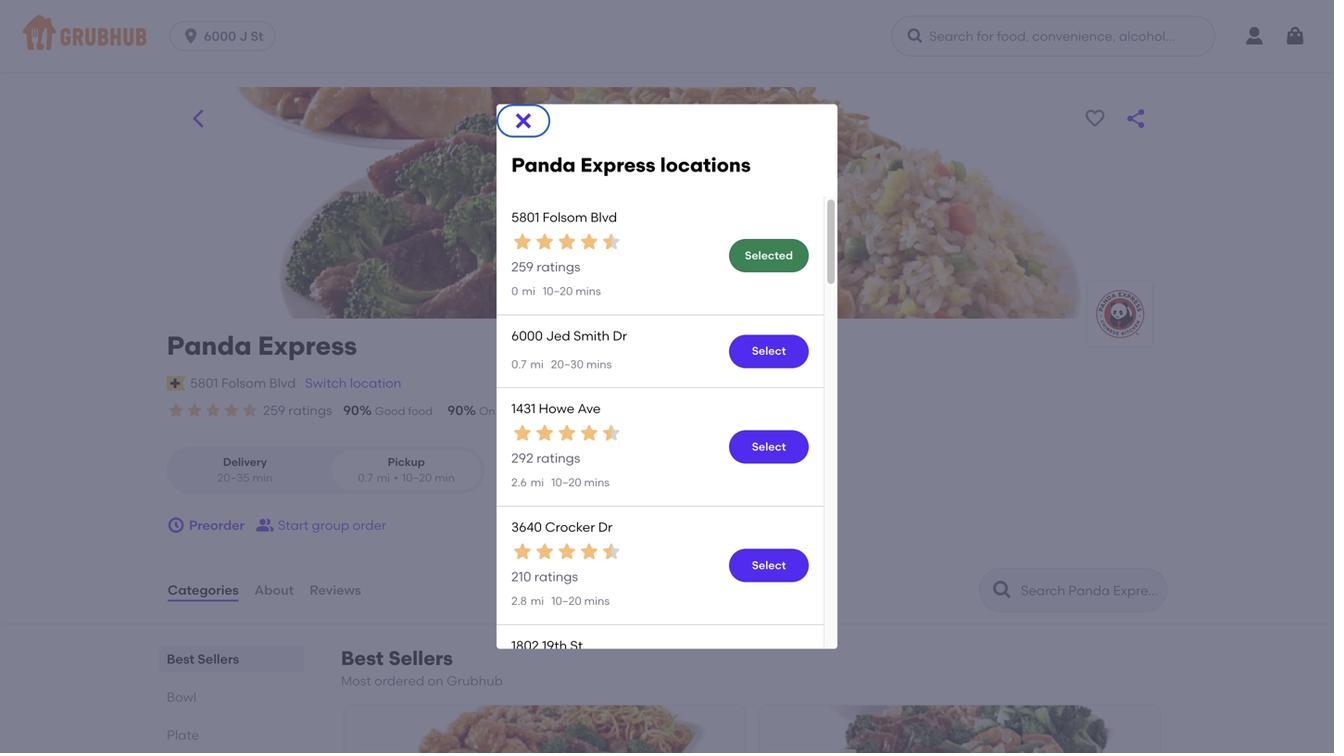 Task type: vqa. For each thing, say whether or not it's contained in the screenshot.


Task type: locate. For each thing, give the bounding box(es) containing it.
10–20 right 0
[[543, 285, 573, 298]]

0 horizontal spatial min
[[253, 471, 273, 485]]

svg image
[[182, 27, 200, 45], [906, 27, 925, 45], [167, 516, 185, 535]]

1 horizontal spatial svg image
[[1285, 25, 1307, 47]]

0.7 up 1431
[[512, 358, 527, 371]]

0 vertical spatial 5801
[[512, 210, 540, 225]]

ratings
[[537, 259, 581, 275], [289, 403, 332, 418], [537, 450, 581, 466], [535, 569, 578, 585]]

2.6 mi 10–20 mins
[[512, 476, 610, 490]]

10–20 down 292 ratings
[[552, 476, 582, 490]]

st inside button
[[251, 28, 264, 44]]

categories button
[[167, 557, 240, 624]]

1 vertical spatial select button
[[729, 431, 809, 464]]

0 horizontal spatial 5801 folsom blvd
[[190, 376, 296, 391]]

5801 up 0
[[512, 210, 540, 225]]

mi right 2.6
[[531, 476, 544, 490]]

5801 right subscription pass icon
[[190, 376, 218, 391]]

folsom
[[543, 210, 588, 225], [221, 376, 266, 391]]

0.7
[[512, 358, 527, 371], [358, 471, 373, 485]]

0 horizontal spatial 6000
[[204, 28, 236, 44]]

select for 1431 howe ave
[[752, 440, 786, 454]]

preorder
[[189, 518, 245, 533]]

90 left on
[[448, 403, 464, 418]]

best up bowl
[[167, 652, 195, 667]]

ratings for 3640
[[535, 569, 578, 585]]

1 horizontal spatial 259 ratings
[[512, 259, 581, 275]]

0 vertical spatial svg image
[[1285, 25, 1307, 47]]

1 vertical spatial blvd
[[269, 376, 296, 391]]

svg image inside preorder button
[[167, 516, 185, 535]]

1 horizontal spatial express
[[581, 153, 656, 177]]

1 horizontal spatial panda
[[512, 153, 576, 177]]

select
[[752, 344, 786, 358], [752, 440, 786, 454], [752, 559, 786, 572]]

blvd down panda express
[[269, 376, 296, 391]]

dr right crocker
[[599, 520, 613, 535]]

0 horizontal spatial express
[[258, 330, 357, 361]]

10–20
[[543, 285, 573, 298], [402, 471, 432, 485], [552, 476, 582, 490], [552, 595, 582, 608]]

dr right smith
[[613, 328, 627, 344]]

1 horizontal spatial sellers
[[389, 647, 453, 671]]

mi right the 2.8 at the bottom of the page
[[531, 595, 544, 608]]

sellers for best sellers most ordered on grubhub
[[389, 647, 453, 671]]

0 vertical spatial blvd
[[591, 210, 617, 225]]

st
[[251, 28, 264, 44], [571, 638, 583, 654]]

min right '•'
[[435, 471, 455, 485]]

1 vertical spatial express
[[258, 330, 357, 361]]

0 vertical spatial 6000
[[204, 28, 236, 44]]

1 vertical spatial 259
[[263, 403, 285, 418]]

0 vertical spatial st
[[251, 28, 264, 44]]

howe
[[539, 401, 575, 417]]

0 horizontal spatial folsom
[[221, 376, 266, 391]]

mins for dr
[[584, 595, 610, 608]]

select button
[[729, 335, 809, 368], [729, 431, 809, 464], [729, 549, 809, 583]]

90 for good food
[[343, 403, 359, 418]]

1 horizontal spatial folsom
[[543, 210, 588, 225]]

259
[[512, 259, 534, 275], [263, 403, 285, 418]]

0 horizontal spatial 259
[[263, 403, 285, 418]]

ordered
[[374, 673, 425, 689]]

express up switch at the left
[[258, 330, 357, 361]]

10–20 for 210 ratings
[[552, 595, 582, 608]]

1 horizontal spatial 5801 folsom blvd
[[512, 210, 617, 225]]

0 horizontal spatial panda
[[167, 330, 252, 361]]

6000 j st
[[204, 28, 264, 44]]

share icon image
[[1125, 108, 1147, 130]]

0 horizontal spatial blvd
[[269, 376, 296, 391]]

mins down smith
[[587, 358, 612, 371]]

start group order
[[278, 518, 387, 533]]

mi left '•'
[[377, 471, 390, 485]]

1 min from the left
[[253, 471, 273, 485]]

svg image inside 6000 j st button
[[182, 27, 200, 45]]

most
[[341, 673, 371, 689]]

star icon image
[[512, 231, 534, 253], [534, 231, 556, 253], [556, 231, 578, 253], [578, 231, 601, 253], [601, 231, 623, 253], [601, 231, 623, 253], [167, 401, 185, 420], [185, 401, 204, 420], [204, 401, 222, 420], [222, 401, 241, 420], [241, 401, 260, 420], [241, 401, 260, 420], [512, 422, 534, 444], [534, 422, 556, 444], [556, 422, 578, 444], [578, 422, 601, 444], [601, 422, 623, 444], [601, 422, 623, 444], [512, 541, 534, 563], [534, 541, 556, 563], [556, 541, 578, 563], [578, 541, 601, 563], [601, 541, 623, 563], [601, 541, 623, 563]]

st right j
[[251, 28, 264, 44]]

5801 folsom blvd inside button
[[190, 376, 296, 391]]

1 vertical spatial svg image
[[513, 110, 535, 132]]

0 horizontal spatial 90
[[343, 403, 359, 418]]

10–20 inside 'pickup 0.7 mi • 10–20 min'
[[402, 471, 432, 485]]

panda
[[512, 153, 576, 177], [167, 330, 252, 361]]

1 horizontal spatial st
[[571, 638, 583, 654]]

dr
[[613, 328, 627, 344], [599, 520, 613, 535]]

0 horizontal spatial 5801
[[190, 376, 218, 391]]

0 vertical spatial 259 ratings
[[512, 259, 581, 275]]

st right 19th
[[571, 638, 583, 654]]

90 down switch location button
[[343, 403, 359, 418]]

259 down 5801 folsom blvd button
[[263, 403, 285, 418]]

2 select button from the top
[[729, 431, 809, 464]]

min down delivery
[[253, 471, 273, 485]]

svg image for 6000 j st
[[182, 27, 200, 45]]

5801 folsom blvd
[[512, 210, 617, 225], [190, 376, 296, 391]]

259 ratings up 0 mi 10–20 mins
[[512, 259, 581, 275]]

1 vertical spatial 5801
[[190, 376, 218, 391]]

on
[[428, 673, 444, 689]]

10–20 down pickup
[[402, 471, 432, 485]]

10–20 for 259 ratings
[[543, 285, 573, 298]]

0.7 left '•'
[[358, 471, 373, 485]]

1 select from the top
[[752, 344, 786, 358]]

ratings up 0 mi 10–20 mins
[[537, 259, 581, 275]]

mi inside 'pickup 0.7 mi • 10–20 min'
[[377, 471, 390, 485]]

delivery
[[525, 405, 567, 418]]

bowl
[[167, 690, 197, 705]]

save this restaurant button
[[1079, 102, 1112, 135]]

blvd
[[591, 210, 617, 225], [269, 376, 296, 391]]

292 ratings
[[512, 450, 581, 466]]

best
[[341, 647, 384, 671], [167, 652, 195, 667]]

2 min from the left
[[435, 471, 455, 485]]

1 horizontal spatial 90
[[448, 403, 464, 418]]

5801
[[512, 210, 540, 225], [190, 376, 218, 391]]

ratings up 2.8 mi 10–20 mins
[[535, 569, 578, 585]]

mi right 0
[[522, 285, 536, 298]]

0 horizontal spatial sellers
[[198, 652, 239, 667]]

0 horizontal spatial 0.7
[[358, 471, 373, 485]]

3 select from the top
[[752, 559, 786, 572]]

sellers
[[389, 647, 453, 671], [198, 652, 239, 667]]

subscription pass image
[[167, 376, 186, 391]]

0 vertical spatial panda
[[512, 153, 576, 177]]

0 vertical spatial folsom
[[543, 210, 588, 225]]

svg image
[[1285, 25, 1307, 47], [513, 110, 535, 132]]

0 vertical spatial express
[[581, 153, 656, 177]]

0 vertical spatial select button
[[729, 335, 809, 368]]

0 horizontal spatial best
[[167, 652, 195, 667]]

ratings up 2.6 mi 10–20 mins
[[537, 450, 581, 466]]

210
[[512, 569, 532, 585]]

express
[[581, 153, 656, 177], [258, 330, 357, 361]]

switch location
[[305, 376, 402, 391]]

5801 folsom blvd up 0 mi 10–20 mins
[[512, 210, 617, 225]]

blvd inside button
[[269, 376, 296, 391]]

folsom up 0 mi 10–20 mins
[[543, 210, 588, 225]]

1 vertical spatial dr
[[599, 520, 613, 535]]

1 vertical spatial 0.7
[[358, 471, 373, 485]]

1 horizontal spatial best
[[341, 647, 384, 671]]

20–35
[[217, 471, 250, 485]]

92
[[582, 403, 597, 418]]

best inside best sellers most ordered on grubhub
[[341, 647, 384, 671]]

6000 left the jed
[[512, 328, 543, 344]]

6000
[[204, 28, 236, 44], [512, 328, 543, 344]]

259 ratings down switch at the left
[[263, 403, 332, 418]]

sellers up on
[[389, 647, 453, 671]]

option group
[[167, 447, 485, 494]]

1802 19th st
[[512, 638, 583, 654]]

option group containing delivery 20–35 min
[[167, 447, 485, 494]]

mins for ave
[[584, 476, 610, 490]]

1 vertical spatial select
[[752, 440, 786, 454]]

0.7 inside 'pickup 0.7 mi • 10–20 min'
[[358, 471, 373, 485]]

2.8
[[512, 595, 527, 608]]

location
[[350, 376, 402, 391]]

switch location button
[[304, 373, 403, 394]]

1 horizontal spatial min
[[435, 471, 455, 485]]

folsom inside button
[[221, 376, 266, 391]]

0 vertical spatial dr
[[613, 328, 627, 344]]

main navigation navigation
[[0, 0, 1335, 72]]

1 vertical spatial panda
[[167, 330, 252, 361]]

min inside 'pickup 0.7 mi • 10–20 min'
[[435, 471, 455, 485]]

90
[[343, 403, 359, 418], [448, 403, 464, 418]]

90 for on time delivery
[[448, 403, 464, 418]]

reviews button
[[309, 557, 362, 624]]

best for best sellers most ordered on grubhub
[[341, 647, 384, 671]]

best up most
[[341, 647, 384, 671]]

1 vertical spatial 259 ratings
[[263, 403, 332, 418]]

0 vertical spatial select
[[752, 344, 786, 358]]

1 vertical spatial 6000
[[512, 328, 543, 344]]

1 vertical spatial folsom
[[221, 376, 266, 391]]

0 horizontal spatial 259 ratings
[[263, 403, 332, 418]]

svg image inside main navigation navigation
[[1285, 25, 1307, 47]]

2 vertical spatial select
[[752, 559, 786, 572]]

1 vertical spatial 5801 folsom blvd
[[190, 376, 296, 391]]

6000 left j
[[204, 28, 236, 44]]

1 90 from the left
[[343, 403, 359, 418]]

mi
[[522, 285, 536, 298], [530, 358, 544, 371], [377, 471, 390, 485], [531, 476, 544, 490], [531, 595, 544, 608]]

1802
[[512, 638, 539, 654]]

0
[[512, 285, 518, 298]]

2 select from the top
[[752, 440, 786, 454]]

folsom down panda express
[[221, 376, 266, 391]]

1 vertical spatial st
[[571, 638, 583, 654]]

min inside delivery 20–35 min
[[253, 471, 273, 485]]

best for best sellers
[[167, 652, 195, 667]]

0 vertical spatial 0.7
[[512, 358, 527, 371]]

mins right the 2.8 at the bottom of the page
[[584, 595, 610, 608]]

select button for 3640 crocker dr
[[729, 549, 809, 583]]

save this restaurant image
[[1084, 108, 1107, 130]]

0 vertical spatial 259
[[512, 259, 534, 275]]

259 ratings
[[512, 259, 581, 275], [263, 403, 332, 418]]

1 horizontal spatial 6000
[[512, 328, 543, 344]]

20–30
[[551, 358, 584, 371]]

2 vertical spatial select button
[[729, 549, 809, 583]]

select button for 1431 howe ave
[[729, 431, 809, 464]]

3 select button from the top
[[729, 549, 809, 583]]

292
[[512, 450, 534, 466]]

sellers down categories button
[[198, 652, 239, 667]]

sellers inside best sellers most ordered on grubhub
[[389, 647, 453, 671]]

food
[[408, 405, 433, 418]]

1 select button from the top
[[729, 335, 809, 368]]

mins up smith
[[576, 285, 601, 298]]

min
[[253, 471, 273, 485], [435, 471, 455, 485]]

express left locations
[[581, 153, 656, 177]]

5801 inside 5801 folsom blvd button
[[190, 376, 218, 391]]

people icon image
[[256, 516, 274, 535]]

mins
[[576, 285, 601, 298], [587, 358, 612, 371], [584, 476, 610, 490], [584, 595, 610, 608]]

search icon image
[[992, 579, 1014, 602]]

2 90 from the left
[[448, 403, 464, 418]]

259 up 0
[[512, 259, 534, 275]]

5801 folsom blvd down panda express
[[190, 376, 296, 391]]

blvd down panda express locations
[[591, 210, 617, 225]]

0 horizontal spatial st
[[251, 28, 264, 44]]

mins up crocker
[[584, 476, 610, 490]]

6000 inside 6000 j st button
[[204, 28, 236, 44]]

panda express
[[167, 330, 357, 361]]

10–20 down "210 ratings"
[[552, 595, 582, 608]]



Task type: describe. For each thing, give the bounding box(es) containing it.
1 horizontal spatial blvd
[[591, 210, 617, 225]]

switch
[[305, 376, 347, 391]]

select for 3640 crocker dr
[[752, 559, 786, 572]]

19th
[[542, 638, 567, 654]]

express for panda express
[[258, 330, 357, 361]]

6000 j st button
[[170, 21, 283, 51]]

mi for 5801
[[522, 285, 536, 298]]

on
[[479, 405, 496, 418]]

ratings for 5801
[[537, 259, 581, 275]]

2.6
[[512, 476, 527, 490]]

about
[[255, 582, 294, 598]]

order
[[353, 518, 387, 533]]

st for 6000 j st
[[251, 28, 264, 44]]

Search Panda Express search field
[[1020, 582, 1161, 600]]

reviews
[[310, 582, 361, 598]]

svg image for preorder
[[167, 516, 185, 535]]

select for 6000 jed smith dr
[[752, 344, 786, 358]]

categories
[[168, 582, 239, 598]]

delivery 20–35 min
[[217, 455, 273, 485]]

1431 howe ave
[[512, 401, 601, 417]]

panda express logo image
[[1088, 282, 1153, 347]]

preorder button
[[167, 509, 245, 542]]

0 mi 10–20 mins
[[512, 285, 601, 298]]

grubhub
[[447, 673, 503, 689]]

j
[[239, 28, 248, 44]]

210 ratings
[[512, 569, 578, 585]]

express for panda express locations
[[581, 153, 656, 177]]

3640 crocker dr
[[512, 520, 613, 535]]

mi left 20–30
[[530, 358, 544, 371]]

pickup
[[388, 455, 425, 469]]

delivery
[[223, 455, 267, 469]]

good
[[375, 405, 405, 418]]

0.7 mi 20–30 mins
[[512, 358, 612, 371]]

plate
[[167, 728, 199, 743]]

selected
[[745, 249, 793, 262]]

ratings down switch at the left
[[289, 403, 332, 418]]

3640
[[512, 520, 542, 535]]

6000 for 6000 j st
[[204, 28, 236, 44]]

1 horizontal spatial 5801
[[512, 210, 540, 225]]

1431
[[512, 401, 536, 417]]

locations
[[661, 153, 751, 177]]

start
[[278, 518, 309, 533]]

2.8 mi 10–20 mins
[[512, 595, 610, 608]]

mi for 3640
[[531, 595, 544, 608]]

good food
[[375, 405, 433, 418]]

about button
[[254, 557, 295, 624]]

ave
[[578, 401, 601, 417]]

time
[[498, 405, 522, 418]]

6000 jed smith dr
[[512, 328, 627, 344]]

best sellers
[[167, 652, 239, 667]]

on time delivery
[[479, 405, 567, 418]]

crocker
[[545, 520, 595, 535]]

1 horizontal spatial 0.7
[[512, 358, 527, 371]]

0 horizontal spatial svg image
[[513, 110, 535, 132]]

start group order button
[[256, 509, 387, 542]]

panda for panda express locations
[[512, 153, 576, 177]]

6000 for 6000 jed smith dr
[[512, 328, 543, 344]]

ratings for 1431
[[537, 450, 581, 466]]

0 vertical spatial 5801 folsom blvd
[[512, 210, 617, 225]]

pickup 0.7 mi • 10–20 min
[[358, 455, 455, 485]]

best sellers most ordered on grubhub
[[341, 647, 503, 689]]

st for 1802 19th st
[[571, 638, 583, 654]]

panda for panda express
[[167, 330, 252, 361]]

mins for blvd
[[576, 285, 601, 298]]

mi for 1431
[[531, 476, 544, 490]]

group
[[312, 518, 350, 533]]

•
[[394, 471, 398, 485]]

select button for 6000 jed smith dr
[[729, 335, 809, 368]]

5801 folsom blvd button
[[189, 373, 297, 394]]

smith
[[574, 328, 610, 344]]

caret left icon image
[[187, 108, 209, 130]]

1 horizontal spatial 259
[[512, 259, 534, 275]]

10–20 for 292 ratings
[[552, 476, 582, 490]]

panda express locations
[[512, 153, 751, 177]]

sellers for best sellers
[[198, 652, 239, 667]]

selected button
[[729, 239, 809, 273]]

jed
[[546, 328, 571, 344]]



